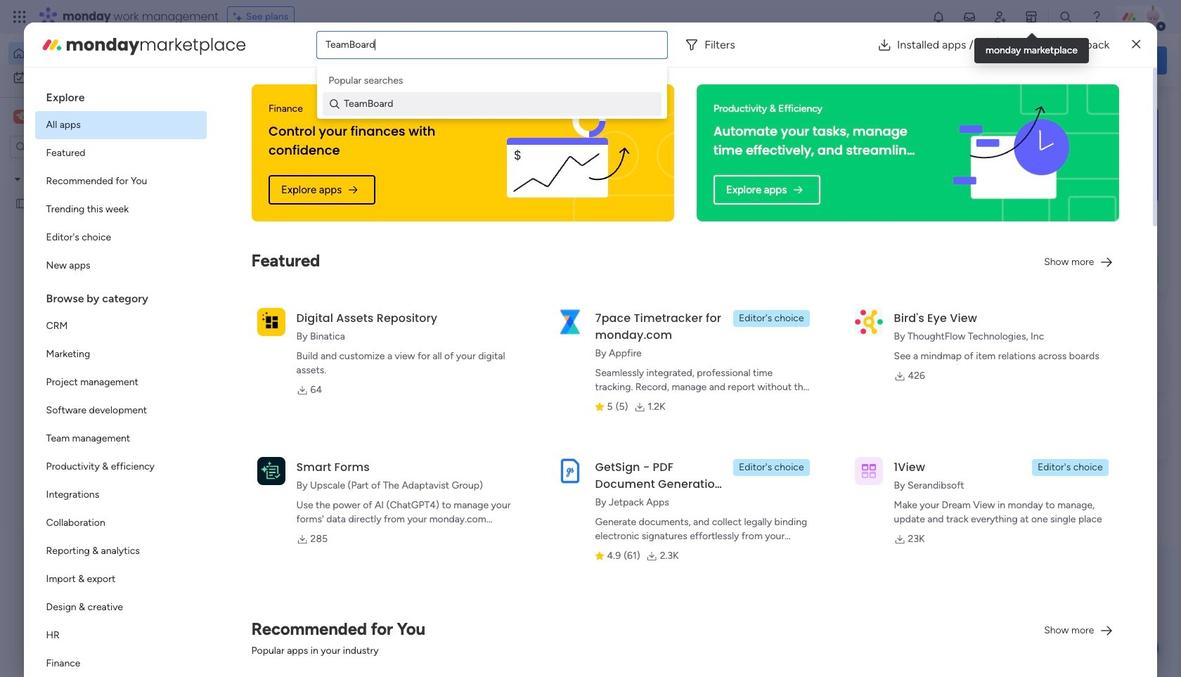 Task type: describe. For each thing, give the bounding box(es) containing it.
ruby anderson image
[[1143, 6, 1165, 28]]

notifications image
[[932, 10, 946, 24]]

public board image inside quick search results list box
[[235, 257, 250, 272]]

Dropdown input text field
[[326, 39, 377, 51]]

Search in workspace field
[[30, 139, 117, 155]]

1 heading from the top
[[35, 79, 207, 111]]

v2 bolt switch image
[[1078, 52, 1086, 68]]

update feed image
[[963, 10, 977, 24]]

quick search results list box
[[217, 132, 923, 318]]

caret down image
[[15, 174, 20, 184]]

select product image
[[13, 10, 27, 24]]

2 heading from the top
[[35, 280, 207, 312]]

invite members image
[[994, 10, 1008, 24]]

see plans image
[[233, 9, 246, 25]]



Task type: vqa. For each thing, say whether or not it's contained in the screenshot.
'Main Table' button
no



Task type: locate. For each thing, give the bounding box(es) containing it.
app logo image
[[257, 308, 285, 336], [556, 308, 584, 336], [855, 308, 883, 336], [257, 457, 285, 485], [556, 457, 584, 485], [855, 457, 883, 485]]

1 horizontal spatial banner logo image
[[920, 84, 1103, 222]]

search everything image
[[1060, 10, 1074, 24]]

workspace image
[[13, 109, 27, 125], [15, 109, 25, 125], [241, 425, 274, 458]]

1 horizontal spatial public board image
[[235, 257, 250, 272]]

v2 user feedback image
[[968, 52, 979, 68]]

option
[[8, 42, 171, 65], [8, 66, 171, 89], [35, 111, 207, 139], [35, 139, 207, 167], [0, 166, 179, 169], [35, 167, 207, 196], [35, 196, 207, 224], [35, 224, 207, 252], [35, 252, 207, 280], [35, 312, 207, 341], [35, 341, 207, 369], [35, 369, 207, 397], [35, 397, 207, 425], [35, 425, 207, 453], [35, 453, 207, 481], [35, 481, 207, 509], [35, 509, 207, 537], [35, 537, 207, 566], [35, 566, 207, 594], [35, 594, 207, 622], [35, 622, 207, 650], [35, 650, 207, 677]]

0 vertical spatial public board image
[[15, 196, 28, 210]]

component image
[[284, 445, 296, 458]]

2 banner logo image from the left
[[920, 84, 1103, 222]]

help image
[[1090, 10, 1105, 24]]

0 vertical spatial monday marketplace image
[[1025, 10, 1039, 24]]

heading
[[35, 79, 207, 111], [35, 280, 207, 312]]

getting started element
[[957, 336, 1168, 392]]

monday marketplace image
[[1025, 10, 1039, 24], [41, 33, 63, 56]]

1 vertical spatial monday marketplace image
[[41, 33, 63, 56]]

1 vertical spatial public board image
[[235, 257, 250, 272]]

help center element
[[957, 403, 1168, 460]]

templates image image
[[969, 106, 1155, 203]]

dapulse x slim image
[[1133, 36, 1141, 53]]

public board image
[[15, 196, 28, 210], [235, 257, 250, 272]]

0 horizontal spatial monday marketplace image
[[41, 33, 63, 56]]

1 banner logo image from the left
[[475, 84, 658, 222]]

1 vertical spatial heading
[[35, 280, 207, 312]]

0 vertical spatial heading
[[35, 79, 207, 111]]

banner logo image
[[475, 84, 658, 222], [920, 84, 1103, 222]]

workspace selection element
[[13, 108, 50, 125]]

0 horizontal spatial public board image
[[15, 196, 28, 210]]

0 element
[[359, 335, 377, 352]]

1 horizontal spatial monday marketplace image
[[1025, 10, 1039, 24]]

0 horizontal spatial banner logo image
[[475, 84, 658, 222]]

list box
[[35, 79, 207, 677], [0, 164, 179, 405]]



